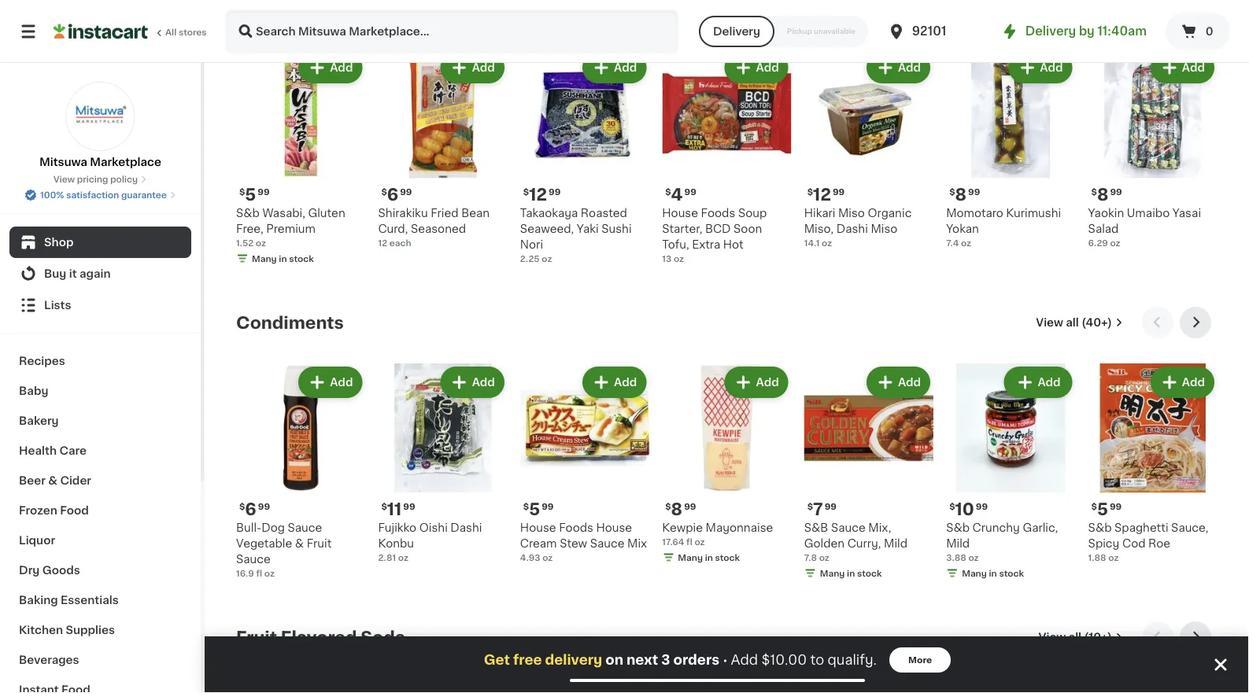 Task type: describe. For each thing, give the bounding box(es) containing it.
$ for fujikko oishi dashi konbu
[[381, 502, 387, 511]]

view pricing policy
[[53, 175, 138, 184]]

next
[[627, 654, 658, 667]]

8 for momotaro
[[955, 187, 967, 203]]

7
[[813, 501, 823, 518]]

fl inside bull-dog sauce vegetable & fruit sauce 16.9 fl oz
[[256, 569, 262, 578]]

view all (40+)
[[1036, 317, 1112, 328]]

99 for s&b wasabi, gluten free, premium
[[258, 187, 270, 196]]

delivery
[[545, 654, 602, 667]]

all for fruit flavored soda
[[1069, 632, 1082, 643]]

add button for s&b sauce mix, golden curry, mild
[[868, 368, 929, 397]]

$ 5 99 for house foods house cream stew sauce mix
[[523, 501, 554, 518]]

mitsuwa marketplace logo image
[[66, 82, 135, 151]]

sauce up the 16.9
[[236, 554, 271, 565]]

lists link
[[9, 290, 191, 321]]

$ 5 99 for s&b spaghetti sauce, spicy cod roe
[[1091, 501, 1122, 518]]

add button for s&b wasabi, gluten free, premium
[[300, 54, 361, 82]]

stock for 10
[[999, 569, 1024, 578]]

many in stock for 10
[[962, 569, 1024, 578]]

all
[[165, 28, 177, 37]]

add for s&b crunchy garlic, mild
[[1040, 377, 1063, 388]]

momotaro
[[946, 207, 1003, 218]]

99 for shirakiku fried bean curd, seasoned
[[400, 187, 412, 196]]

100% satisfaction guarantee button
[[24, 186, 176, 202]]

add for house foods house cream stew sauce mix
[[614, 377, 637, 388]]

$ for house foods house cream stew sauce mix
[[523, 502, 529, 511]]

policy
[[110, 175, 138, 184]]

add button for s&b spaghetti sauce, spicy cod roe
[[1152, 368, 1213, 397]]

$ 12 99 for hikari
[[807, 187, 845, 203]]

qualify.
[[828, 654, 877, 667]]

item carousel region containing 5
[[236, 0, 1218, 294]]

by
[[1079, 26, 1095, 37]]

13
[[662, 254, 672, 263]]

add for s&b sauce mix, golden curry, mild
[[898, 377, 921, 388]]

99 for yaokin umaibo yasai salad
[[1110, 187, 1122, 196]]

add button for hikari miso organic miso, dashi miso
[[868, 54, 929, 82]]

$ for shirakiku fried bean curd, seasoned
[[381, 187, 387, 196]]

0 vertical spatial view
[[53, 175, 75, 184]]

1 vertical spatial fruit
[[236, 629, 277, 646]]

view pricing policy link
[[53, 173, 147, 186]]

s&b sauce mix, golden curry, mild 7.8 oz
[[804, 522, 908, 562]]

sushi
[[602, 223, 632, 234]]

mitsuwa marketplace link
[[39, 82, 161, 170]]

delivery by 11:40am link
[[1000, 22, 1147, 41]]

shop link
[[9, 227, 191, 258]]

$ 6 99 for bull-
[[239, 501, 270, 518]]

roe
[[1149, 538, 1171, 549]]

buy
[[44, 268, 66, 279]]

free
[[513, 654, 542, 667]]

golden
[[804, 538, 845, 549]]

view for fruit flavored soda
[[1039, 632, 1066, 643]]

•
[[723, 654, 728, 667]]

soda
[[361, 629, 405, 646]]

$ for yaokin umaibo yasai salad
[[1091, 187, 1097, 196]]

1.52
[[236, 238, 254, 247]]

$ for s&b crunchy garlic, mild
[[949, 502, 955, 511]]

add button for momotaro kurimushi yokan
[[1010, 54, 1071, 82]]

$ 8 99 for yaokin
[[1091, 187, 1122, 203]]

$ 4 99
[[665, 187, 697, 203]]

extra
[[692, 239, 720, 250]]

92101
[[912, 26, 946, 37]]

hikari miso organic miso, dashi miso 14.1 oz
[[804, 207, 912, 247]]

$ for bull-dog sauce vegetable & fruit sauce
[[239, 502, 245, 511]]

add for takaokaya roasted seaweed, yaki sushi nori
[[614, 62, 637, 73]]

add button for s&b crunchy garlic, mild
[[1009, 368, 1071, 397]]

stores
[[179, 28, 207, 37]]

mitsuwa marketplace
[[39, 157, 161, 168]]

1.88
[[1088, 553, 1106, 562]]

tofu,
[[662, 239, 689, 250]]

$ for house foods soup starter, bcd soon tofu, extra hot
[[665, 187, 671, 196]]

recipes link
[[9, 346, 191, 376]]

liquor
[[19, 535, 55, 546]]

stock for 7
[[857, 569, 882, 578]]

4.93
[[520, 553, 540, 562]]

care
[[59, 446, 87, 457]]

add button for kewpie mayonnaise
[[726, 368, 787, 397]]

garlic,
[[1023, 522, 1058, 533]]

99 for s&b spaghetti sauce, spicy cod roe
[[1110, 502, 1122, 511]]

6.29
[[1088, 238, 1108, 247]]

dry goods
[[19, 565, 80, 576]]

0 button
[[1166, 13, 1230, 50]]

oz inside house foods house cream stew sauce mix 4.93 oz
[[543, 553, 553, 562]]

99 for house foods soup starter, bcd soon tofu, extra hot
[[684, 187, 697, 196]]

buy it again link
[[9, 258, 191, 290]]

bean
[[461, 207, 490, 218]]

takaokaya roasted seaweed, yaki sushi nori 2.25 oz
[[520, 207, 632, 263]]

essentials
[[61, 595, 119, 606]]

1 horizontal spatial house
[[596, 522, 632, 533]]

fujikko
[[378, 522, 416, 533]]

gluten
[[308, 207, 345, 218]]

fujikko oishi dashi konbu 2.81 oz
[[378, 522, 482, 562]]

bull-
[[236, 522, 262, 533]]

item carousel region containing condiments
[[236, 307, 1218, 609]]

many in stock for 8
[[678, 553, 740, 562]]

guarantee
[[121, 191, 167, 200]]

sauce,
[[1171, 522, 1209, 533]]

mayonnaise
[[706, 522, 773, 533]]

dog
[[262, 522, 285, 533]]

in for 7
[[847, 569, 855, 578]]

11:40am
[[1098, 26, 1147, 37]]

dashi inside fujikko oishi dashi konbu 2.81 oz
[[451, 522, 482, 533]]

oz inside kewpie mayonnaise 17.64 fl oz
[[695, 538, 705, 546]]

$ for s&b spaghetti sauce, spicy cod roe
[[1091, 502, 1097, 511]]

beer & cider
[[19, 475, 91, 486]]

12 for hikari
[[813, 187, 831, 203]]

oz inside yaokin umaibo yasai salad 6.29 oz
[[1110, 238, 1121, 247]]

add button for house foods soup starter, bcd soon tofu, extra hot
[[726, 54, 787, 82]]

fruit inside bull-dog sauce vegetable & fruit sauce 16.9 fl oz
[[307, 538, 332, 549]]

yokan
[[946, 223, 979, 234]]

all stores
[[165, 28, 207, 37]]

0 horizontal spatial miso
[[838, 207, 865, 218]]

s&b
[[804, 522, 828, 533]]

kitchen
[[19, 625, 63, 636]]

add for s&b wasabi, gluten free, premium
[[330, 62, 353, 73]]

spicy
[[1088, 538, 1120, 549]]

0 horizontal spatial &
[[48, 475, 57, 486]]

s&b for 5
[[236, 207, 260, 218]]

s&b wasabi, gluten free, premium 1.52 oz
[[236, 207, 345, 247]]

nori
[[520, 239, 543, 250]]

view all (10+)
[[1039, 632, 1112, 643]]

s&b for 10
[[946, 522, 970, 533]]

yaki
[[577, 223, 599, 234]]

add button for bull-dog sauce vegetable & fruit sauce
[[300, 368, 361, 397]]

kurimushi
[[1006, 207, 1061, 218]]

add button for yaokin umaibo yasai salad
[[1152, 54, 1213, 82]]

many for 5
[[252, 254, 277, 263]]

stock for 5
[[289, 254, 314, 263]]

house foods house cream stew sauce mix 4.93 oz
[[520, 522, 647, 562]]

in for 8
[[705, 553, 713, 562]]

99 for takaokaya roasted seaweed, yaki sushi nori
[[549, 187, 561, 196]]

14.1
[[804, 238, 820, 247]]

17.64
[[662, 538, 684, 546]]

beer
[[19, 475, 46, 486]]

beverages link
[[9, 645, 191, 675]]

oz inside house foods soup starter, bcd soon tofu, extra hot 13 oz
[[674, 254, 684, 263]]

kewpie mayonnaise 17.64 fl oz
[[662, 522, 773, 546]]

premium
[[266, 223, 316, 234]]

mitsuwa
[[39, 157, 87, 168]]

satisfaction
[[66, 191, 119, 200]]

oz inside fujikko oishi dashi konbu 2.81 oz
[[398, 553, 408, 562]]

$ 8 99 for momotaro
[[949, 187, 980, 203]]

10
[[955, 501, 974, 518]]

starter,
[[662, 223, 702, 234]]

to
[[810, 654, 824, 667]]

get free delivery on next 3 orders • add $10.00 to qualify.
[[484, 654, 877, 667]]

oishi
[[419, 522, 448, 533]]

99 for fujikko oishi dashi konbu
[[403, 502, 415, 511]]

marketplace
[[90, 157, 161, 168]]

& inside bull-dog sauce vegetable & fruit sauce 16.9 fl oz
[[295, 538, 304, 549]]



Task type: vqa. For each thing, say whether or not it's contained in the screenshot.


Task type: locate. For each thing, give the bounding box(es) containing it.
2 horizontal spatial 12
[[813, 187, 831, 203]]

add for yaokin umaibo yasai salad
[[1182, 62, 1205, 73]]

99 inside $ 4 99
[[684, 187, 697, 196]]

all
[[1066, 317, 1079, 328], [1069, 632, 1082, 643]]

0 vertical spatial item carousel region
[[236, 0, 1218, 294]]

oz inside s&b sauce mix, golden curry, mild 7.8 oz
[[819, 553, 830, 562]]

12 up hikari
[[813, 187, 831, 203]]

mix,
[[868, 522, 891, 533]]

sauce left mix
[[590, 538, 625, 549]]

umaibo
[[1127, 207, 1170, 218]]

service type group
[[699, 16, 868, 47]]

oz right 7.8
[[819, 553, 830, 562]]

$10.00
[[762, 654, 807, 667]]

view down mitsuwa at the top left of page
[[53, 175, 75, 184]]

roasted
[[581, 207, 627, 218]]

many in stock down s&b sauce mix, golden curry, mild 7.8 oz
[[820, 569, 882, 578]]

fl down kewpie
[[686, 538, 693, 546]]

0 vertical spatial 6
[[387, 187, 398, 203]]

add inside treatment tracker modal dialog
[[731, 654, 758, 667]]

flavored
[[281, 629, 357, 646]]

$ for s&b sauce mix, golden curry, mild
[[807, 502, 813, 511]]

0 horizontal spatial fruit
[[236, 629, 277, 646]]

6 for shirakiku
[[387, 187, 398, 203]]

in for 5
[[279, 254, 287, 263]]

0 horizontal spatial $ 12 99
[[523, 187, 561, 203]]

yasai
[[1173, 207, 1201, 218]]

free,
[[236, 223, 263, 234]]

5
[[245, 186, 256, 203], [529, 501, 540, 518], [1097, 501, 1108, 518]]

treatment tracker modal dialog
[[205, 637, 1249, 693]]

99 inside $ 10 99
[[976, 502, 988, 511]]

$ inside $ 4 99
[[665, 187, 671, 196]]

view left (40+)
[[1036, 317, 1063, 328]]

dashi right the miso, at the right top of the page
[[837, 223, 868, 234]]

5 for s&b wasabi, gluten free, premium
[[245, 186, 256, 203]]

baking
[[19, 595, 58, 606]]

baking essentials link
[[9, 586, 191, 616]]

1 vertical spatial all
[[1069, 632, 1082, 643]]

bakery link
[[9, 406, 191, 436]]

$ for kewpie mayonnaise
[[665, 502, 671, 511]]

5 up cream
[[529, 501, 540, 518]]

in down kewpie mayonnaise 17.64 fl oz
[[705, 553, 713, 562]]

oz down kewpie
[[695, 538, 705, 546]]

fruit left flavored at the left bottom of the page
[[236, 629, 277, 646]]

100% satisfaction guarantee
[[40, 191, 167, 200]]

oz right "3.88"
[[969, 553, 979, 562]]

add button for house foods house cream stew sauce mix
[[584, 368, 645, 397]]

0
[[1206, 26, 1214, 37]]

house
[[662, 207, 698, 218], [520, 522, 556, 533], [596, 522, 632, 533]]

sauce inside s&b sauce mix, golden curry, mild 7.8 oz
[[831, 522, 866, 533]]

0 horizontal spatial fl
[[256, 569, 262, 578]]

$ 6 99 up bull-
[[239, 501, 270, 518]]

oz down konbu
[[398, 553, 408, 562]]

foods for 4
[[701, 207, 735, 218]]

1 vertical spatial $ 6 99
[[239, 501, 270, 518]]

None search field
[[225, 9, 678, 54]]

$ up bull-
[[239, 502, 245, 511]]

food
[[60, 505, 89, 516]]

8
[[955, 187, 967, 203], [1097, 187, 1109, 203], [671, 501, 683, 518]]

house up mix
[[596, 522, 632, 533]]

99 for house foods house cream stew sauce mix
[[542, 502, 554, 511]]

liquor link
[[9, 526, 191, 556]]

2 vertical spatial item carousel region
[[236, 622, 1218, 693]]

add button for shirakiku fried bean curd, seasoned
[[442, 54, 503, 82]]

99 up dog
[[258, 502, 270, 511]]

view all (40+) button
[[1030, 307, 1130, 338]]

12 up takaokaya
[[529, 187, 547, 203]]

house inside house foods soup starter, bcd soon tofu, extra hot 13 oz
[[662, 207, 698, 218]]

1 mild from the left
[[884, 538, 908, 549]]

curry,
[[848, 538, 881, 549]]

oz right 6.29
[[1110, 238, 1121, 247]]

0 horizontal spatial dashi
[[451, 522, 482, 533]]

oz right '14.1'
[[822, 238, 832, 247]]

foods for 5
[[559, 522, 593, 533]]

stew
[[560, 538, 587, 549]]

1 vertical spatial 6
[[245, 501, 256, 518]]

1 vertical spatial item carousel region
[[236, 307, 1218, 609]]

$ 5 99 up free,
[[239, 186, 270, 203]]

$ for momotaro kurimushi yokan
[[949, 187, 955, 196]]

1 vertical spatial dashi
[[451, 522, 482, 533]]

0 vertical spatial fl
[[686, 538, 693, 546]]

delivery for delivery by 11:40am
[[1026, 26, 1076, 37]]

1 horizontal spatial foods
[[701, 207, 735, 218]]

many in stock down premium
[[252, 254, 314, 263]]

many for 7
[[820, 569, 845, 578]]

oz inside takaokaya roasted seaweed, yaki sushi nori 2.25 oz
[[542, 254, 552, 263]]

add for kewpie mayonnaise
[[756, 377, 779, 388]]

1 horizontal spatial 8
[[955, 187, 967, 203]]

99 for s&b crunchy garlic, mild
[[976, 502, 988, 511]]

99 right 4
[[684, 187, 697, 196]]

0 horizontal spatial mild
[[884, 538, 908, 549]]

foods
[[701, 207, 735, 218], [559, 522, 593, 533]]

on
[[606, 654, 623, 667]]

0 horizontal spatial 8
[[671, 501, 683, 518]]

2 horizontal spatial house
[[662, 207, 698, 218]]

bcd
[[705, 223, 731, 234]]

add for bull-dog sauce vegetable & fruit sauce
[[330, 377, 353, 388]]

add for momotaro kurimushi yokan
[[1040, 62, 1063, 73]]

0 vertical spatial fruit
[[307, 538, 332, 549]]

fruit right vegetable
[[307, 538, 332, 549]]

dashi inside hikari miso organic miso, dashi miso 14.1 oz
[[837, 223, 868, 234]]

2 item carousel region from the top
[[236, 307, 1218, 609]]

shirakiku
[[378, 207, 428, 218]]

all left (10+)
[[1069, 632, 1082, 643]]

in for 10
[[989, 569, 997, 578]]

2 horizontal spatial $ 5 99
[[1091, 501, 1122, 518]]

all left (40+)
[[1066, 317, 1079, 328]]

$ inside $ 10 99
[[949, 502, 955, 511]]

many down 1.52
[[252, 254, 277, 263]]

6
[[387, 187, 398, 203], [245, 501, 256, 518]]

8 for yaokin
[[1097, 187, 1109, 203]]

99 up kewpie
[[684, 502, 696, 511]]

99 for s&b sauce mix, golden curry, mild
[[825, 502, 837, 511]]

health care link
[[9, 436, 191, 466]]

5 for s&b spaghetti sauce, spicy cod roe
[[1097, 501, 1108, 518]]

product group containing 7
[[804, 364, 934, 583]]

delivery
[[1026, 26, 1076, 37], [713, 26, 760, 37]]

miso right hikari
[[838, 207, 865, 218]]

99 up wasabi,
[[258, 187, 270, 196]]

1 horizontal spatial dashi
[[837, 223, 868, 234]]

momotaro kurimushi yokan 7.4 oz
[[946, 207, 1061, 247]]

$ 8 99
[[949, 187, 980, 203], [1091, 187, 1122, 203], [665, 501, 696, 518]]

0 horizontal spatial $ 5 99
[[239, 186, 270, 203]]

1 horizontal spatial $ 5 99
[[523, 501, 554, 518]]

in down s&b sauce mix, golden curry, mild 7.8 oz
[[847, 569, 855, 578]]

1 horizontal spatial &
[[295, 538, 304, 549]]

add for shirakiku fried bean curd, seasoned
[[472, 62, 495, 73]]

oz right 13
[[674, 254, 684, 263]]

5 up free,
[[245, 186, 256, 203]]

$ up kewpie
[[665, 502, 671, 511]]

99 right the 7
[[825, 502, 837, 511]]

add button for fujikko oishi dashi konbu
[[442, 368, 503, 397]]

0 vertical spatial $ 6 99
[[381, 187, 412, 203]]

0 horizontal spatial $ 6 99
[[239, 501, 270, 518]]

& right beer
[[48, 475, 57, 486]]

3
[[661, 654, 670, 667]]

1 horizontal spatial 12
[[529, 187, 547, 203]]

oz right 2.25
[[542, 254, 552, 263]]

house up cream
[[520, 522, 556, 533]]

1 horizontal spatial 6
[[387, 187, 398, 203]]

view left (10+)
[[1039, 632, 1066, 643]]

$ 6 99 up shirakiku
[[381, 187, 412, 203]]

oz inside momotaro kurimushi yokan 7.4 oz
[[961, 238, 971, 247]]

kitchen supplies link
[[9, 616, 191, 645]]

12 for takaokaya
[[529, 187, 547, 203]]

curd,
[[378, 223, 408, 234]]

99 for kewpie mayonnaise
[[684, 502, 696, 511]]

house for 5
[[520, 522, 556, 533]]

$ up cream
[[523, 502, 529, 511]]

6 up shirakiku
[[387, 187, 398, 203]]

99 up yaokin
[[1110, 187, 1122, 196]]

$ inside $ 11 99
[[381, 502, 387, 511]]

0 vertical spatial miso
[[838, 207, 865, 218]]

many in stock down kewpie mayonnaise 17.64 fl oz
[[678, 553, 740, 562]]

mild up "3.88"
[[946, 538, 970, 549]]

$ inside $ 7 99
[[807, 502, 813, 511]]

stock down kewpie mayonnaise 17.64 fl oz
[[715, 553, 740, 562]]

oz inside s&b wasabi, gluten free, premium 1.52 oz
[[256, 238, 266, 247]]

sauce right dog
[[288, 522, 322, 533]]

8 up momotaro
[[955, 187, 967, 203]]

$ for takaokaya roasted seaweed, yaki sushi nori
[[523, 187, 529, 196]]

foods inside house foods house cream stew sauce mix 4.93 oz
[[559, 522, 593, 533]]

oz right the 16.9
[[264, 569, 275, 578]]

view for condiments
[[1036, 317, 1063, 328]]

1 vertical spatial fl
[[256, 569, 262, 578]]

2 mild from the left
[[946, 538, 970, 549]]

11
[[387, 501, 402, 518]]

$ 5 99 for s&b wasabi, gluten free, premium
[[239, 186, 270, 203]]

1 vertical spatial view
[[1036, 317, 1063, 328]]

12 inside shirakiku fried bean curd, seasoned 12 each
[[378, 238, 387, 247]]

add for house foods soup starter, bcd soon tofu, extra hot
[[756, 62, 779, 73]]

1 horizontal spatial miso
[[871, 223, 898, 234]]

2 horizontal spatial s&b
[[1088, 522, 1112, 533]]

$ up takaokaya
[[523, 187, 529, 196]]

product group
[[236, 49, 366, 268], [378, 49, 508, 249], [520, 49, 650, 265], [662, 49, 792, 265], [804, 49, 934, 249], [946, 49, 1076, 249], [1088, 49, 1218, 249], [236, 364, 366, 580], [378, 364, 508, 564], [520, 364, 650, 564], [662, 364, 792, 567], [804, 364, 934, 583], [946, 364, 1076, 583], [1088, 364, 1218, 564]]

0 horizontal spatial s&b
[[236, 207, 260, 218]]

dashi right oishi
[[451, 522, 482, 533]]

konbu
[[378, 538, 414, 549]]

many down 17.64
[[678, 553, 703, 562]]

fried
[[431, 207, 459, 218]]

foods up bcd on the top right of the page
[[701, 207, 735, 218]]

many in stock down the s&b crunchy garlic, mild 3.88 oz
[[962, 569, 1024, 578]]

2 horizontal spatial 8
[[1097, 187, 1109, 203]]

0 vertical spatial dashi
[[837, 223, 868, 234]]

many for 8
[[678, 553, 703, 562]]

oz right 1.88
[[1109, 553, 1119, 562]]

in down the s&b crunchy garlic, mild 3.88 oz
[[989, 569, 997, 578]]

in down premium
[[279, 254, 287, 263]]

$ up s&b
[[807, 502, 813, 511]]

house for 4
[[662, 207, 698, 218]]

0 horizontal spatial delivery
[[713, 26, 760, 37]]

kewpie
[[662, 522, 703, 533]]

oz inside s&b spaghetti sauce, spicy cod roe 1.88 oz
[[1109, 553, 1119, 562]]

many in stock for 5
[[252, 254, 314, 263]]

s&b down 10
[[946, 522, 970, 533]]

mild down mix,
[[884, 538, 908, 549]]

0 horizontal spatial house
[[520, 522, 556, 533]]

2 vertical spatial view
[[1039, 632, 1066, 643]]

1 horizontal spatial fl
[[686, 538, 693, 546]]

instacart logo image
[[54, 22, 148, 41]]

goods
[[42, 565, 80, 576]]

0 vertical spatial foods
[[701, 207, 735, 218]]

many in stock
[[252, 254, 314, 263], [678, 553, 740, 562], [820, 569, 882, 578], [962, 569, 1024, 578]]

99 for momotaro kurimushi yokan
[[968, 187, 980, 196]]

$ 5 99
[[239, 186, 270, 203], [523, 501, 554, 518], [1091, 501, 1122, 518]]

$ 8 99 up kewpie
[[665, 501, 696, 518]]

product group containing 10
[[946, 364, 1076, 583]]

2 horizontal spatial $ 8 99
[[1091, 187, 1122, 203]]

mild
[[884, 538, 908, 549], [946, 538, 970, 549]]

7.8
[[804, 553, 817, 562]]

cream
[[520, 538, 557, 549]]

$ up yaokin
[[1091, 187, 1097, 196]]

many
[[252, 254, 277, 263], [678, 553, 703, 562], [820, 569, 845, 578], [962, 569, 987, 578]]

recipes
[[19, 356, 65, 367]]

oz inside bull-dog sauce vegetable & fruit sauce 16.9 fl oz
[[264, 569, 275, 578]]

mild inside the s&b crunchy garlic, mild 3.88 oz
[[946, 538, 970, 549]]

fl inside kewpie mayonnaise 17.64 fl oz
[[686, 538, 693, 546]]

$ 6 99 for shirakiku
[[381, 187, 412, 203]]

fl
[[686, 538, 693, 546], [256, 569, 262, 578]]

$ up momotaro
[[949, 187, 955, 196]]

99 right 11
[[403, 502, 415, 511]]

99 up momotaro
[[968, 187, 980, 196]]

health
[[19, 446, 57, 457]]

& right vegetable
[[295, 538, 304, 549]]

sauce inside house foods house cream stew sauce mix 4.93 oz
[[590, 538, 625, 549]]

2.81
[[378, 553, 396, 562]]

99 up spaghetti
[[1110, 502, 1122, 511]]

0 horizontal spatial foods
[[559, 522, 593, 533]]

8 up yaokin
[[1097, 187, 1109, 203]]

$ for s&b wasabi, gluten free, premium
[[239, 187, 245, 196]]

many down golden
[[820, 569, 845, 578]]

$ 12 99 up hikari
[[807, 187, 845, 203]]

99 inside $ 7 99
[[825, 502, 837, 511]]

$ for hikari miso organic miso, dashi miso
[[807, 187, 813, 196]]

stock down premium
[[289, 254, 314, 263]]

$ up free,
[[239, 187, 245, 196]]

1 vertical spatial foods
[[559, 522, 593, 533]]

$ 12 99 up takaokaya
[[523, 187, 561, 203]]

sauce up curry,
[[831, 522, 866, 533]]

all for condiments
[[1066, 317, 1079, 328]]

s&b inside s&b spaghetti sauce, spicy cod roe 1.88 oz
[[1088, 522, 1112, 533]]

add for fujikko oishi dashi konbu
[[472, 377, 495, 388]]

1 item carousel region from the top
[[236, 0, 1218, 294]]

s&b inside s&b wasabi, gluten free, premium 1.52 oz
[[236, 207, 260, 218]]

mild inside s&b sauce mix, golden curry, mild 7.8 oz
[[884, 538, 908, 549]]

vegetable
[[236, 538, 292, 549]]

1 horizontal spatial s&b
[[946, 522, 970, 533]]

2 horizontal spatial 5
[[1097, 501, 1108, 518]]

add button for takaokaya roasted seaweed, yaki sushi nori
[[584, 54, 645, 82]]

again
[[80, 268, 111, 279]]

99 up takaokaya
[[549, 187, 561, 196]]

0 vertical spatial all
[[1066, 317, 1079, 328]]

$ 8 99 up yaokin
[[1091, 187, 1122, 203]]

8 up kewpie
[[671, 501, 683, 518]]

all inside "view all (10+)" popup button
[[1069, 632, 1082, 643]]

1 horizontal spatial $ 12 99
[[807, 187, 845, 203]]

more button
[[890, 648, 951, 673]]

many for 10
[[962, 569, 987, 578]]

99 inside $ 11 99
[[403, 502, 415, 511]]

oz inside the s&b crunchy garlic, mild 3.88 oz
[[969, 553, 979, 562]]

s&b inside the s&b crunchy garlic, mild 3.88 oz
[[946, 522, 970, 533]]

$ 8 99 up momotaro
[[949, 187, 980, 203]]

5 for house foods house cream stew sauce mix
[[529, 501, 540, 518]]

1 horizontal spatial $ 6 99
[[381, 187, 412, 203]]

6 for bull-
[[245, 501, 256, 518]]

product group containing 11
[[378, 364, 508, 564]]

all inside view all (40+) popup button
[[1066, 317, 1079, 328]]

$ up "starter,"
[[665, 187, 671, 196]]

orders
[[673, 654, 720, 667]]

house foods soup starter, bcd soon tofu, extra hot 13 oz
[[662, 207, 767, 263]]

1 horizontal spatial 5
[[529, 501, 540, 518]]

1 $ 12 99 from the left
[[523, 187, 561, 203]]

1 horizontal spatial $ 8 99
[[949, 187, 980, 203]]

4
[[671, 187, 683, 203]]

view
[[53, 175, 75, 184], [1036, 317, 1063, 328], [1039, 632, 1066, 643]]

3.88
[[946, 553, 966, 562]]

1 vertical spatial &
[[295, 538, 304, 549]]

$ up fujikko
[[381, 502, 387, 511]]

0 horizontal spatial $ 8 99
[[665, 501, 696, 518]]

$ 5 99 up cream
[[523, 501, 554, 518]]

delivery for delivery
[[713, 26, 760, 37]]

$ up hikari
[[807, 187, 813, 196]]

Search field
[[227, 11, 677, 52]]

s&b up free,
[[236, 207, 260, 218]]

oz down cream
[[543, 553, 553, 562]]

foods inside house foods soup starter, bcd soon tofu, extra hot 13 oz
[[701, 207, 735, 218]]

delivery button
[[699, 16, 775, 47]]

s&b up "spicy"
[[1088, 522, 1112, 533]]

0 horizontal spatial 6
[[245, 501, 256, 518]]

3 item carousel region from the top
[[236, 622, 1218, 693]]

stock down the s&b crunchy garlic, mild 3.88 oz
[[999, 569, 1024, 578]]

1 horizontal spatial mild
[[946, 538, 970, 549]]

$ 12 99 for takaokaya
[[523, 187, 561, 203]]

item carousel region containing fruit flavored soda
[[236, 622, 1218, 693]]

add for hikari miso organic miso, dashi miso
[[898, 62, 921, 73]]

99 for bull-dog sauce vegetable & fruit sauce
[[258, 502, 270, 511]]

many in stock for 7
[[820, 569, 882, 578]]

oz inside hikari miso organic miso, dashi miso 14.1 oz
[[822, 238, 832, 247]]

$ up "spicy"
[[1091, 502, 1097, 511]]

$ 5 99 up "spicy"
[[1091, 501, 1122, 518]]

$ up "3.88"
[[949, 502, 955, 511]]

salad
[[1088, 223, 1119, 234]]

item carousel region
[[236, 0, 1218, 294], [236, 307, 1218, 609], [236, 622, 1218, 693]]

99 right 10
[[976, 502, 988, 511]]

s&b crunchy garlic, mild 3.88 oz
[[946, 522, 1058, 562]]

stock for 8
[[715, 553, 740, 562]]

(10+)
[[1084, 632, 1112, 643]]

product group containing 4
[[662, 49, 792, 265]]

0 horizontal spatial 5
[[245, 186, 256, 203]]

$
[[239, 187, 245, 196], [381, 187, 387, 196], [523, 187, 529, 196], [665, 187, 671, 196], [807, 187, 813, 196], [949, 187, 955, 196], [1091, 187, 1097, 196], [239, 502, 245, 511], [381, 502, 387, 511], [523, 502, 529, 511], [665, 502, 671, 511], [807, 502, 813, 511], [949, 502, 955, 511], [1091, 502, 1097, 511]]

1 horizontal spatial delivery
[[1026, 26, 1076, 37]]

6 up bull-
[[245, 501, 256, 518]]

1 vertical spatial miso
[[871, 223, 898, 234]]

pricing
[[77, 175, 108, 184]]

1 horizontal spatial fruit
[[307, 538, 332, 549]]

hikari
[[804, 207, 836, 218]]

buy it again
[[44, 268, 111, 279]]

fl right the 16.9
[[256, 569, 262, 578]]

0 horizontal spatial 12
[[378, 238, 387, 247]]

delivery inside button
[[713, 26, 760, 37]]

12 down 'curd,'
[[378, 238, 387, 247]]

99 for hikari miso organic miso, dashi miso
[[833, 187, 845, 196]]

0 vertical spatial &
[[48, 475, 57, 486]]

99 up shirakiku
[[400, 187, 412, 196]]

seasoned
[[411, 223, 466, 234]]

$ up shirakiku
[[381, 187, 387, 196]]

house up "starter,"
[[662, 207, 698, 218]]

2 $ 12 99 from the left
[[807, 187, 845, 203]]

99 up cream
[[542, 502, 554, 511]]

beverages
[[19, 655, 79, 666]]

92101 button
[[887, 9, 981, 54]]

many down "3.88"
[[962, 569, 987, 578]]

add for s&b spaghetti sauce, spicy cod roe
[[1182, 377, 1205, 388]]



